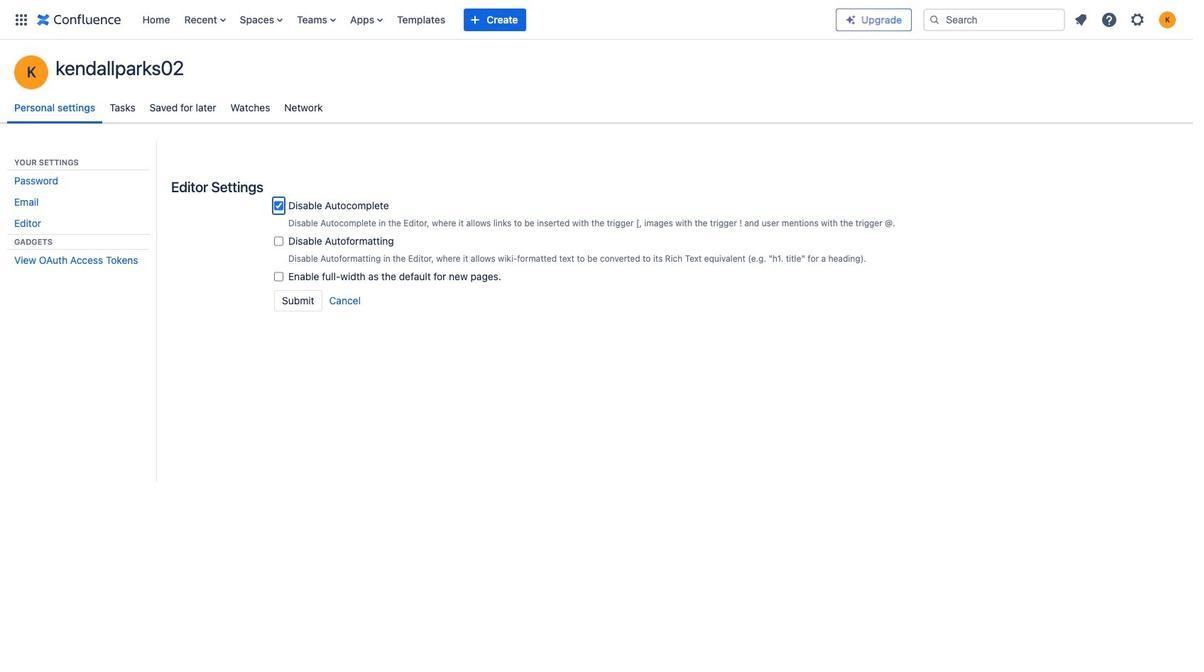 Task type: vqa. For each thing, say whether or not it's contained in the screenshot.
Appswitcher Icon on the left of page
yes



Task type: locate. For each thing, give the bounding box(es) containing it.
notification icon image
[[1073, 11, 1090, 28]]

0 horizontal spatial list
[[135, 0, 836, 39]]

None submit
[[274, 291, 322, 312], [329, 291, 362, 312], [274, 291, 322, 312], [329, 291, 362, 312]]

None checkbox
[[274, 199, 283, 213], [274, 234, 283, 249], [274, 199, 283, 213], [274, 234, 283, 249]]

list
[[135, 0, 836, 39], [1068, 7, 1185, 32]]

confluence image
[[37, 11, 121, 28], [37, 11, 121, 28]]

banner
[[0, 0, 1193, 40]]

None search field
[[924, 8, 1066, 31]]

list for "premium" image
[[1068, 7, 1185, 32]]

search image
[[929, 14, 941, 25]]

help icon image
[[1101, 11, 1118, 28]]

1 horizontal spatial list
[[1068, 7, 1185, 32]]

None checkbox
[[274, 270, 283, 284]]

list for appswitcher icon
[[135, 0, 836, 39]]

user icon: kendallparks02 image
[[14, 55, 48, 90]]



Task type: describe. For each thing, give the bounding box(es) containing it.
your profile and preferences image
[[1159, 11, 1176, 28]]

global element
[[9, 0, 836, 39]]

premium image
[[845, 14, 857, 25]]

Search field
[[924, 8, 1066, 31]]

appswitcher icon image
[[13, 11, 30, 28]]

settings icon image
[[1130, 11, 1147, 28]]



